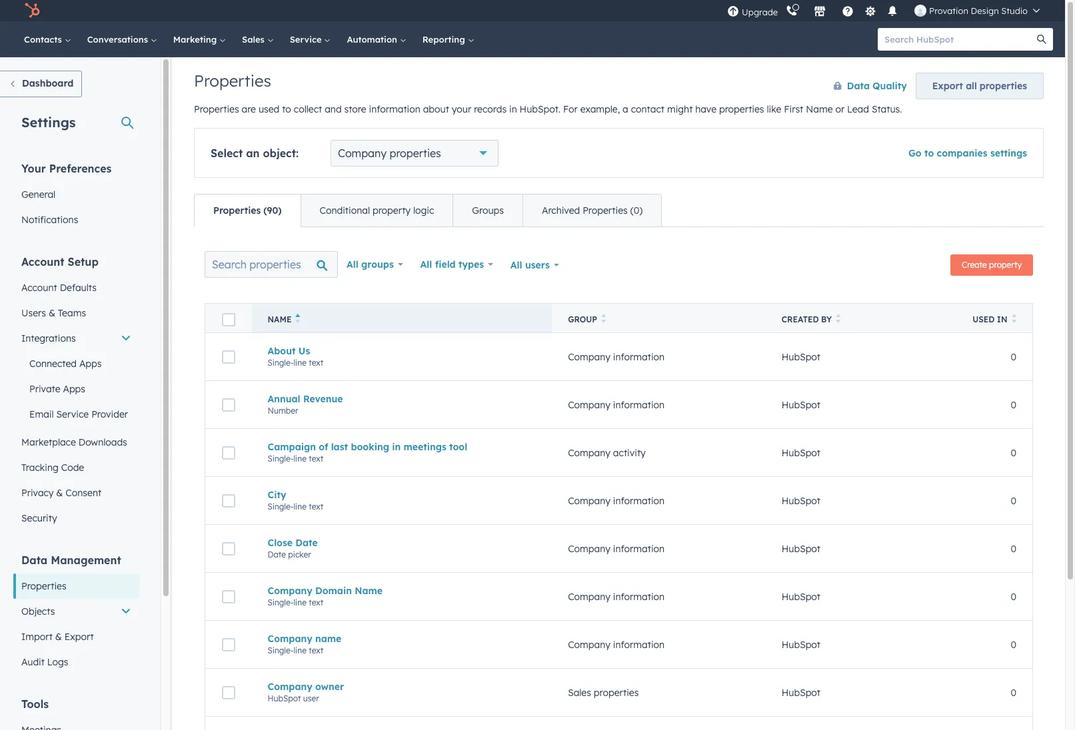 Task type: describe. For each thing, give the bounding box(es) containing it.
export inside "link"
[[64, 631, 94, 643]]

connected apps link
[[13, 351, 139, 377]]

line inside company domain name single-line text
[[294, 598, 307, 608]]

company inside the 'company owner hubspot user'
[[268, 681, 312, 693]]

go to companies settings button
[[909, 147, 1027, 159]]

or
[[836, 103, 845, 115]]

account defaults link
[[13, 275, 139, 301]]

annual revenue button
[[268, 393, 536, 405]]

data for data management
[[21, 554, 48, 567]]

account defaults
[[21, 282, 97, 294]]

marketing
[[173, 34, 219, 45]]

notifications
[[21, 214, 78, 226]]

sales link
[[234, 21, 282, 57]]

1 vertical spatial date
[[268, 550, 286, 560]]

for
[[563, 103, 578, 115]]

0 for company domain name
[[1011, 591, 1017, 603]]

city
[[268, 489, 286, 501]]

design
[[971, 5, 999, 16]]

used in
[[973, 315, 1008, 325]]

single- inside city single-line text
[[268, 502, 294, 512]]

provation design studio button
[[907, 0, 1048, 21]]

booking
[[351, 441, 389, 453]]

text inside about us single-line text
[[309, 358, 323, 368]]

go
[[909, 147, 922, 159]]

line inside company name single-line text
[[294, 646, 307, 656]]

company information for city
[[568, 495, 665, 507]]

hubspot for close date
[[782, 543, 821, 555]]

privacy & consent
[[21, 487, 101, 499]]

company domain name button
[[268, 585, 536, 597]]

privacy
[[21, 487, 54, 499]]

information for company domain name
[[613, 591, 665, 603]]

an
[[246, 147, 260, 160]]

0 horizontal spatial to
[[282, 103, 291, 115]]

marketplaces image
[[814, 6, 826, 18]]

audit
[[21, 657, 45, 669]]

ascending sort. press to sort descending. element
[[296, 314, 301, 325]]

objects button
[[13, 599, 139, 625]]

hubspot for company name
[[782, 639, 821, 651]]

hubspot for company owner
[[782, 687, 821, 699]]

tracking
[[21, 462, 59, 474]]

ascending sort. press to sort descending. image
[[296, 314, 301, 323]]

conversations link
[[79, 21, 165, 57]]

number
[[268, 406, 298, 416]]

0 for campaign of last booking in meetings tool
[[1011, 447, 1017, 459]]

information for annual revenue
[[613, 399, 665, 411]]

your
[[452, 103, 471, 115]]

city button
[[268, 489, 536, 501]]

annual
[[268, 393, 300, 405]]

downloads
[[78, 437, 127, 449]]

close date date picker
[[268, 537, 318, 560]]

your
[[21, 162, 46, 175]]

upgrade
[[742, 6, 778, 17]]

data quality
[[847, 80, 907, 92]]

notifications image
[[887, 6, 899, 18]]

conditional
[[320, 205, 370, 217]]

account setup
[[21, 255, 99, 269]]

in inside campaign of last booking in meetings tool single-line text
[[392, 441, 401, 453]]

automation
[[347, 34, 400, 45]]

company inside company domain name single-line text
[[268, 585, 312, 597]]

all for all field types
[[420, 259, 432, 271]]

apps for private apps
[[63, 383, 85, 395]]

tab list containing properties (90)
[[194, 194, 662, 227]]

properties are used to collect and store information about your records in hubspot. for example, a contact might have properties like first name or lead status.
[[194, 103, 902, 115]]

companies
[[937, 147, 988, 159]]

press to sort. image for group
[[601, 314, 606, 323]]

information for about us
[[613, 351, 665, 363]]

user
[[303, 694, 319, 704]]

types
[[459, 259, 484, 271]]

sales properties
[[568, 687, 639, 699]]

select an object:
[[211, 147, 299, 160]]

like
[[767, 103, 781, 115]]

properties (90) link
[[195, 195, 300, 227]]

created by button
[[766, 304, 953, 333]]

1 horizontal spatial in
[[509, 103, 517, 115]]

users & teams link
[[13, 301, 139, 326]]

company information for company domain name
[[568, 591, 665, 603]]

users & teams
[[21, 307, 86, 319]]

text inside company name single-line text
[[309, 646, 323, 656]]

press to sort. element for used in
[[1012, 314, 1017, 325]]

1 vertical spatial to
[[925, 147, 934, 159]]

company name single-line text
[[268, 633, 341, 656]]

upgrade image
[[727, 6, 739, 18]]

about us single-line text
[[268, 345, 323, 368]]

& for export
[[55, 631, 62, 643]]

company information for close date
[[568, 543, 665, 555]]

integrations
[[21, 333, 76, 345]]

0 for annual revenue
[[1011, 399, 1017, 411]]

preferences
[[49, 162, 112, 175]]

close
[[268, 537, 293, 549]]

text inside company domain name single-line text
[[309, 598, 323, 608]]

hubspot for annual revenue
[[782, 399, 821, 411]]

help image
[[842, 6, 854, 18]]

meetings
[[404, 441, 446, 453]]

hubspot for about us
[[782, 351, 821, 363]]

defaults
[[60, 282, 97, 294]]

your preferences
[[21, 162, 112, 175]]

line inside city single-line text
[[294, 502, 307, 512]]

security
[[21, 513, 57, 525]]

tools
[[21, 698, 49, 711]]

records
[[474, 103, 507, 115]]

property for conditional
[[373, 205, 411, 217]]

owner
[[315, 681, 344, 693]]

press to sort. element for created by
[[836, 314, 841, 325]]

by
[[821, 315, 832, 325]]

import
[[21, 631, 53, 643]]

company inside company name single-line text
[[268, 633, 312, 645]]

annual revenue number
[[268, 393, 343, 416]]

general
[[21, 189, 55, 201]]

properties left (0)
[[583, 205, 628, 217]]

activity
[[613, 447, 646, 459]]

properties left are
[[194, 103, 239, 115]]

name button
[[252, 304, 552, 333]]

tracking code link
[[13, 455, 139, 481]]

single- inside company name single-line text
[[268, 646, 294, 656]]

consent
[[66, 487, 101, 499]]

single- inside campaign of last booking in meetings tool single-line text
[[268, 454, 294, 464]]

properties inside "data management" element
[[21, 581, 66, 593]]

Search search field
[[205, 251, 338, 278]]

marketing link
[[165, 21, 234, 57]]

apps for connected apps
[[79, 358, 102, 370]]

contacts
[[24, 34, 64, 45]]

line inside about us single-line text
[[294, 358, 307, 368]]

menu containing provation design studio
[[726, 0, 1049, 21]]

properties left (90)
[[213, 205, 261, 217]]

lead
[[847, 103, 869, 115]]

created
[[782, 315, 819, 325]]

settings link
[[862, 4, 879, 18]]

conditional property logic link
[[300, 195, 453, 227]]

data quality button
[[820, 73, 908, 99]]

dashboard link
[[0, 71, 82, 97]]

press to sort. element for group
[[601, 314, 606, 325]]

all field types
[[420, 259, 484, 271]]

notifications button
[[881, 0, 904, 21]]

provation
[[929, 5, 968, 16]]

data for data quality
[[847, 80, 870, 92]]



Task type: vqa. For each thing, say whether or not it's contained in the screenshot.
starting
no



Task type: locate. For each thing, give the bounding box(es) containing it.
press to sort. image
[[1012, 314, 1017, 323]]

contact
[[631, 103, 665, 115]]

properties
[[980, 80, 1027, 92], [719, 103, 764, 115], [390, 147, 441, 160], [594, 687, 639, 699]]

press to sort. image inside group button
[[601, 314, 606, 323]]

0 vertical spatial export
[[932, 80, 963, 92]]

create property
[[962, 260, 1022, 270]]

last
[[331, 441, 348, 453]]

1 vertical spatial in
[[392, 441, 401, 453]]

service right sales link
[[290, 34, 324, 45]]

to right go
[[925, 147, 934, 159]]

2 line from the top
[[294, 454, 307, 464]]

object:
[[263, 147, 299, 160]]

press to sort. image
[[601, 314, 606, 323], [836, 314, 841, 323]]

2 single- from the top
[[268, 454, 294, 464]]

sales for sales properties
[[568, 687, 591, 699]]

0 vertical spatial sales
[[242, 34, 267, 45]]

1 horizontal spatial service
[[290, 34, 324, 45]]

1 horizontal spatial property
[[989, 260, 1022, 270]]

menu
[[726, 0, 1049, 21]]

1 horizontal spatial data
[[847, 80, 870, 92]]

all
[[966, 80, 977, 92]]

4 text from the top
[[309, 598, 323, 608]]

1 horizontal spatial to
[[925, 147, 934, 159]]

export all properties
[[932, 80, 1027, 92]]

all left groups
[[347, 259, 358, 271]]

2 press to sort. image from the left
[[836, 314, 841, 323]]

company owner button
[[268, 681, 536, 693]]

all for all groups
[[347, 259, 358, 271]]

service down private apps link at the left of the page
[[56, 409, 89, 421]]

5 single- from the top
[[268, 646, 294, 656]]

help button
[[837, 0, 859, 21]]

us
[[299, 345, 310, 357]]

& for teams
[[49, 307, 55, 319]]

0 vertical spatial date
[[295, 537, 318, 549]]

export up audit logs link
[[64, 631, 94, 643]]

account for account setup
[[21, 255, 64, 269]]

0 vertical spatial name
[[806, 103, 833, 115]]

account inside "link"
[[21, 282, 57, 294]]

0 for about us
[[1011, 351, 1017, 363]]

service inside "link"
[[56, 409, 89, 421]]

single- up company name single-line text
[[268, 598, 294, 608]]

(0)
[[630, 205, 643, 217]]

data
[[847, 80, 870, 92], [21, 554, 48, 567]]

press to sort. element inside used in button
[[1012, 314, 1017, 325]]

groups
[[361, 259, 394, 271]]

(90)
[[264, 205, 282, 217]]

example,
[[580, 103, 620, 115]]

export all properties button
[[916, 73, 1044, 99]]

0 vertical spatial apps
[[79, 358, 102, 370]]

press to sort. image right 'group'
[[601, 314, 606, 323]]

export inside "button"
[[932, 80, 963, 92]]

users
[[525, 259, 550, 271]]

marketplace downloads
[[21, 437, 127, 449]]

tool
[[449, 441, 467, 453]]

& right "privacy"
[[56, 487, 63, 499]]

sales for sales
[[242, 34, 267, 45]]

0 vertical spatial &
[[49, 307, 55, 319]]

1 vertical spatial sales
[[568, 687, 591, 699]]

city single-line text
[[268, 489, 323, 512]]

line
[[294, 358, 307, 368], [294, 454, 307, 464], [294, 502, 307, 512], [294, 598, 307, 608], [294, 646, 307, 656]]

1 vertical spatial &
[[56, 487, 63, 499]]

& right users
[[49, 307, 55, 319]]

notifications link
[[13, 207, 139, 233]]

line down campaign
[[294, 454, 307, 464]]

property inside tab list
[[373, 205, 411, 217]]

single- inside about us single-line text
[[268, 358, 294, 368]]

1 horizontal spatial all
[[420, 259, 432, 271]]

text down domain
[[309, 598, 323, 608]]

0 for company name
[[1011, 639, 1017, 651]]

1 vertical spatial service
[[56, 409, 89, 421]]

4 line from the top
[[294, 598, 307, 608]]

about us button
[[268, 345, 536, 357]]

text inside city single-line text
[[309, 502, 323, 512]]

text down name
[[309, 646, 323, 656]]

go to companies settings
[[909, 147, 1027, 159]]

email service provider link
[[13, 402, 139, 427]]

security link
[[13, 506, 139, 531]]

2 vertical spatial name
[[355, 585, 383, 597]]

text up the close date date picker on the bottom
[[309, 502, 323, 512]]

5 line from the top
[[294, 646, 307, 656]]

name right domain
[[355, 585, 383, 597]]

2 text from the top
[[309, 454, 323, 464]]

line inside campaign of last booking in meetings tool single-line text
[[294, 454, 307, 464]]

0 vertical spatial account
[[21, 255, 64, 269]]

company owner hubspot user
[[268, 681, 344, 704]]

information for close date
[[613, 543, 665, 555]]

1 text from the top
[[309, 358, 323, 368]]

& right import
[[55, 631, 62, 643]]

tab panel
[[194, 227, 1044, 731]]

all groups button
[[338, 251, 412, 278]]

name inside company domain name single-line text
[[355, 585, 383, 597]]

used
[[973, 315, 995, 325]]

1 horizontal spatial date
[[295, 537, 318, 549]]

4 company information from the top
[[568, 543, 665, 555]]

date down close on the left of page
[[268, 550, 286, 560]]

apps up email service provider "link"
[[63, 383, 85, 395]]

2 horizontal spatial name
[[806, 103, 833, 115]]

1 single- from the top
[[268, 358, 294, 368]]

studio
[[1001, 5, 1028, 16]]

3 text from the top
[[309, 502, 323, 512]]

first
[[784, 103, 803, 115]]

data inside button
[[847, 80, 870, 92]]

account for account defaults
[[21, 282, 57, 294]]

audit logs
[[21, 657, 68, 669]]

hubspot for city
[[782, 495, 821, 507]]

1 company information from the top
[[568, 351, 665, 363]]

press to sort. image for created by
[[836, 314, 841, 323]]

1 horizontal spatial export
[[932, 80, 963, 92]]

& inside "link"
[[55, 631, 62, 643]]

0 horizontal spatial service
[[56, 409, 89, 421]]

3 company information from the top
[[568, 495, 665, 507]]

hubspot image
[[24, 3, 40, 19]]

1 vertical spatial export
[[64, 631, 94, 643]]

your preferences element
[[13, 161, 139, 233]]

property for create
[[989, 260, 1022, 270]]

single- down about
[[268, 358, 294, 368]]

0 vertical spatial property
[[373, 205, 411, 217]]

property right create
[[989, 260, 1022, 270]]

connected
[[29, 358, 77, 370]]

4 0 from the top
[[1011, 495, 1017, 507]]

0 for city
[[1011, 495, 1017, 507]]

connected apps
[[29, 358, 102, 370]]

line up the 'company owner hubspot user'
[[294, 646, 307, 656]]

7 0 from the top
[[1011, 639, 1017, 651]]

tools element
[[13, 697, 139, 731]]

8 0 from the top
[[1011, 687, 1017, 699]]

name left or
[[806, 103, 833, 115]]

sales inside tab panel
[[568, 687, 591, 699]]

settings
[[990, 147, 1027, 159]]

Search HubSpot search field
[[878, 28, 1041, 51]]

4 single- from the top
[[268, 598, 294, 608]]

single-
[[268, 358, 294, 368], [268, 454, 294, 464], [268, 502, 294, 512], [268, 598, 294, 608], [268, 646, 294, 656]]

2 vertical spatial &
[[55, 631, 62, 643]]

data up lead
[[847, 80, 870, 92]]

are
[[242, 103, 256, 115]]

1 line from the top
[[294, 358, 307, 368]]

account up account defaults
[[21, 255, 64, 269]]

properties link
[[13, 574, 139, 599]]

property inside button
[[989, 260, 1022, 270]]

close date button
[[268, 537, 536, 549]]

calling icon image
[[786, 5, 798, 17]]

all for all users
[[510, 259, 522, 271]]

1 vertical spatial property
[[989, 260, 1022, 270]]

account
[[21, 255, 64, 269], [21, 282, 57, 294]]

company domain name single-line text
[[268, 585, 383, 608]]

to
[[282, 103, 291, 115], [925, 147, 934, 159]]

hubspot inside the 'company owner hubspot user'
[[268, 694, 301, 704]]

6 0 from the top
[[1011, 591, 1017, 603]]

0 horizontal spatial export
[[64, 631, 94, 643]]

2 horizontal spatial all
[[510, 259, 522, 271]]

5 company information from the top
[[568, 591, 665, 603]]

company inside popup button
[[338, 147, 387, 160]]

all left users
[[510, 259, 522, 271]]

1 vertical spatial name
[[268, 315, 292, 325]]

all inside popup button
[[347, 259, 358, 271]]

properties up "objects"
[[21, 581, 66, 593]]

reporting
[[422, 34, 468, 45]]

group
[[568, 315, 597, 325]]

5 0 from the top
[[1011, 543, 1017, 555]]

3 0 from the top
[[1011, 447, 1017, 459]]

company information for about us
[[568, 351, 665, 363]]

3 single- from the top
[[268, 502, 294, 512]]

james peterson image
[[915, 5, 927, 17]]

settings image
[[864, 6, 876, 18]]

line down us
[[294, 358, 307, 368]]

1 vertical spatial data
[[21, 554, 48, 567]]

all field types button
[[412, 251, 502, 278]]

0 horizontal spatial in
[[392, 441, 401, 453]]

1 account from the top
[[21, 255, 64, 269]]

reporting link
[[414, 21, 482, 57]]

text down us
[[309, 358, 323, 368]]

all groups
[[347, 259, 394, 271]]

0 vertical spatial service
[[290, 34, 324, 45]]

single- up the 'company owner hubspot user'
[[268, 646, 294, 656]]

line up company name single-line text
[[294, 598, 307, 608]]

5 text from the top
[[309, 646, 323, 656]]

0 horizontal spatial press to sort. element
[[601, 314, 606, 325]]

all users
[[510, 259, 550, 271]]

property left the 'logic'
[[373, 205, 411, 217]]

3 press to sort. element from the left
[[1012, 314, 1017, 325]]

archived properties (0)
[[542, 205, 643, 217]]

provider
[[91, 409, 128, 421]]

1 0 from the top
[[1011, 351, 1017, 363]]

tab list
[[194, 194, 662, 227]]

information for city
[[613, 495, 665, 507]]

in
[[997, 315, 1008, 325]]

0 horizontal spatial data
[[21, 554, 48, 567]]

select
[[211, 147, 243, 160]]

1 press to sort. image from the left
[[601, 314, 606, 323]]

text inside campaign of last booking in meetings tool single-line text
[[309, 454, 323, 464]]

in
[[509, 103, 517, 115], [392, 441, 401, 453]]

group button
[[552, 304, 766, 333]]

setup
[[68, 255, 99, 269]]

2 press to sort. element from the left
[[836, 314, 841, 325]]

&
[[49, 307, 55, 319], [56, 487, 63, 499], [55, 631, 62, 643]]

single- down campaign
[[268, 454, 294, 464]]

0 for close date
[[1011, 543, 1017, 555]]

automation link
[[339, 21, 414, 57]]

data management element
[[13, 553, 139, 675]]

a
[[623, 103, 628, 115]]

2 account from the top
[[21, 282, 57, 294]]

data down security
[[21, 554, 48, 567]]

in right booking on the left of page
[[392, 441, 401, 453]]

1 press to sort. element from the left
[[601, 314, 606, 325]]

search image
[[1037, 35, 1047, 44]]

0 horizontal spatial all
[[347, 259, 358, 271]]

press to sort. element inside created by button
[[836, 314, 841, 325]]

press to sort. image inside created by button
[[836, 314, 841, 323]]

apps up private apps link at the left of the page
[[79, 358, 102, 370]]

account up users
[[21, 282, 57, 294]]

tab panel containing all groups
[[194, 227, 1044, 731]]

2 company information from the top
[[568, 399, 665, 411]]

create property button
[[951, 255, 1033, 276]]

hubspot for campaign of last booking in meetings tool
[[782, 447, 821, 459]]

3 line from the top
[[294, 502, 307, 512]]

domain
[[315, 585, 352, 597]]

0 horizontal spatial press to sort. image
[[601, 314, 606, 323]]

text
[[309, 358, 323, 368], [309, 454, 323, 464], [309, 502, 323, 512], [309, 598, 323, 608], [309, 646, 323, 656]]

1 horizontal spatial sales
[[568, 687, 591, 699]]

properties inside tab panel
[[594, 687, 639, 699]]

press to sort. element right 'group'
[[601, 314, 606, 325]]

management
[[51, 554, 121, 567]]

account setup element
[[13, 255, 139, 531]]

name
[[806, 103, 833, 115], [268, 315, 292, 325], [355, 585, 383, 597]]

0 horizontal spatial date
[[268, 550, 286, 560]]

name inside name button
[[268, 315, 292, 325]]

0 vertical spatial in
[[509, 103, 517, 115]]

contacts link
[[16, 21, 79, 57]]

marketplaces button
[[806, 0, 834, 21]]

private apps link
[[13, 377, 139, 402]]

1 vertical spatial account
[[21, 282, 57, 294]]

& for consent
[[56, 487, 63, 499]]

hubspot for company domain name
[[782, 591, 821, 603]]

campaign of last booking in meetings tool single-line text
[[268, 441, 467, 464]]

export left all
[[932, 80, 963, 92]]

2 0 from the top
[[1011, 399, 1017, 411]]

to right used
[[282, 103, 291, 115]]

1 horizontal spatial name
[[355, 585, 383, 597]]

properties up are
[[194, 71, 271, 91]]

date up 'picker'
[[295, 537, 318, 549]]

all left the field
[[420, 259, 432, 271]]

press to sort. element right by
[[836, 314, 841, 325]]

0 vertical spatial to
[[282, 103, 291, 115]]

properties inside "button"
[[980, 80, 1027, 92]]

information for company name
[[613, 639, 665, 651]]

press to sort. element
[[601, 314, 606, 325], [836, 314, 841, 325], [1012, 314, 1017, 325]]

0 horizontal spatial name
[[268, 315, 292, 325]]

6 company information from the top
[[568, 639, 665, 651]]

press to sort. image right by
[[836, 314, 841, 323]]

line up the close date date picker on the bottom
[[294, 502, 307, 512]]

company information for annual revenue
[[568, 399, 665, 411]]

email service provider
[[29, 409, 128, 421]]

archived properties (0) link
[[523, 195, 661, 227]]

company information for company name
[[568, 639, 665, 651]]

1 horizontal spatial press to sort. image
[[836, 314, 841, 323]]

1 vertical spatial apps
[[63, 383, 85, 395]]

name left the ascending sort. press to sort descending. element
[[268, 315, 292, 325]]

0
[[1011, 351, 1017, 363], [1011, 399, 1017, 411], [1011, 447, 1017, 459], [1011, 495, 1017, 507], [1011, 543, 1017, 555], [1011, 591, 1017, 603], [1011, 639, 1017, 651], [1011, 687, 1017, 699]]

press to sort. element right in
[[1012, 314, 1017, 325]]

groups
[[472, 205, 504, 217]]

single- down city
[[268, 502, 294, 512]]

in right records
[[509, 103, 517, 115]]

press to sort. element inside group button
[[601, 314, 606, 325]]

0 for company owner
[[1011, 687, 1017, 699]]

tracking code
[[21, 462, 84, 474]]

text down of
[[309, 454, 323, 464]]

privacy & consent link
[[13, 481, 139, 506]]

search button
[[1031, 28, 1053, 51]]

0 horizontal spatial sales
[[242, 34, 267, 45]]

0 horizontal spatial property
[[373, 205, 411, 217]]

sales
[[242, 34, 267, 45], [568, 687, 591, 699]]

status.
[[872, 103, 902, 115]]

0 vertical spatial data
[[847, 80, 870, 92]]

properties inside popup button
[[390, 147, 441, 160]]

2 horizontal spatial press to sort. element
[[1012, 314, 1017, 325]]

might
[[667, 103, 693, 115]]

single- inside company domain name single-line text
[[268, 598, 294, 608]]

1 horizontal spatial press to sort. element
[[836, 314, 841, 325]]

date
[[295, 537, 318, 549], [268, 550, 286, 560]]



